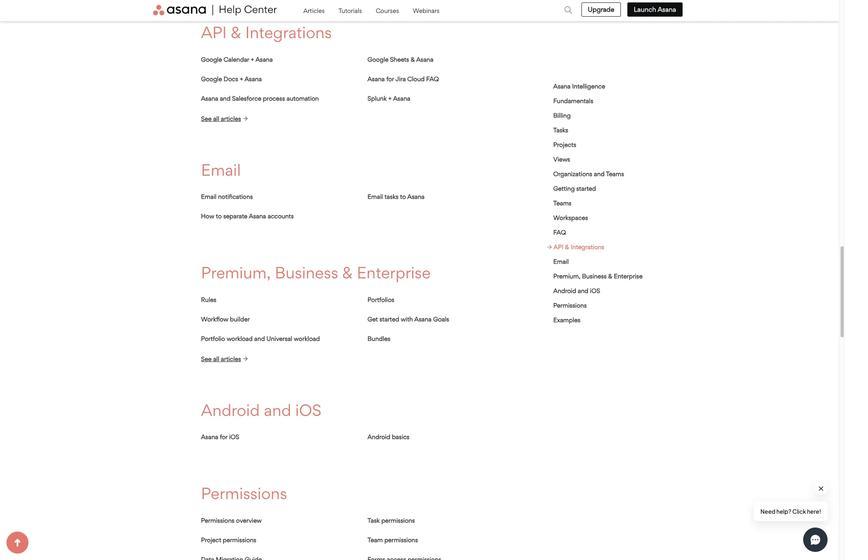 Task type: locate. For each thing, give the bounding box(es) containing it.
billing
[[554, 112, 571, 119]]

0 vertical spatial teams
[[606, 170, 624, 178]]

0 horizontal spatial email link
[[201, 160, 241, 180]]

0 horizontal spatial ios
[[229, 433, 239, 441]]

0 vertical spatial api & integrations link
[[201, 23, 332, 42]]

1 horizontal spatial api
[[554, 243, 564, 251]]

2 vertical spatial ios
[[229, 433, 239, 441]]

0 vertical spatial see all articles link
[[201, 114, 248, 123]]

0 horizontal spatial integrations
[[245, 23, 332, 42]]

0 horizontal spatial faq
[[426, 75, 439, 83]]

1 vertical spatial see all articles
[[201, 355, 241, 363]]

see all articles for premium,
[[201, 355, 241, 363]]

for
[[386, 75, 394, 83], [220, 433, 228, 441]]

workload right "universal"
[[294, 335, 320, 343]]

salesforce
[[232, 94, 261, 102]]

2 workload from the left
[[294, 335, 320, 343]]

0 vertical spatial api & integrations
[[201, 23, 332, 42]]

email link up the email notifications "link"
[[201, 160, 241, 180]]

project
[[201, 536, 221, 544]]

0 horizontal spatial for
[[220, 433, 228, 441]]

1 vertical spatial articles
[[221, 355, 241, 363]]

integrations down workspaces at the right of the page
[[571, 243, 604, 251]]

portfolios
[[368, 296, 394, 304]]

1 vertical spatial permissions link
[[201, 484, 287, 504]]

0 horizontal spatial api
[[201, 23, 227, 42]]

workload down builder
[[227, 335, 253, 343]]

and
[[220, 94, 231, 102], [594, 170, 605, 178], [578, 287, 589, 295], [254, 335, 265, 343], [264, 401, 291, 420]]

email tasks to asana link
[[368, 193, 425, 201]]

permissions for left permissions link
[[201, 484, 287, 504]]

to right tasks
[[400, 193, 406, 201]]

0 horizontal spatial business
[[275, 263, 338, 283]]

0 vertical spatial started
[[577, 185, 596, 193]]

enterprise
[[357, 263, 431, 283], [614, 273, 643, 280]]

api & integrations link down faq link
[[547, 243, 604, 251]]

portfolio
[[201, 335, 225, 343]]

0 horizontal spatial to
[[216, 212, 222, 220]]

1 horizontal spatial email link
[[554, 258, 569, 266]]

2 see from the top
[[201, 355, 212, 363]]

permissions for the topmost permissions link
[[554, 302, 587, 309]]

0 horizontal spatial premium,
[[201, 263, 271, 283]]

see all articles down portfolio
[[201, 355, 241, 363]]

how
[[201, 212, 214, 220]]

2 vertical spatial permissions
[[201, 517, 235, 525]]

basics
[[392, 433, 410, 441]]

0 vertical spatial see
[[201, 115, 212, 122]]

email link down faq link
[[554, 258, 569, 266]]

0 horizontal spatial workload
[[227, 335, 253, 343]]

1 vertical spatial faq
[[554, 229, 566, 236]]

all
[[213, 115, 219, 122], [213, 355, 219, 363]]

see all articles link down portfolio
[[201, 355, 248, 363]]

0 vertical spatial to
[[400, 193, 406, 201]]

get started with asana goals
[[368, 315, 449, 323]]

1 horizontal spatial premium,
[[554, 273, 581, 280]]

permissions up team permissions
[[381, 517, 415, 525]]

1 vertical spatial android and ios link
[[201, 401, 322, 420]]

1 vertical spatial api
[[554, 243, 564, 251]]

permissions up overview
[[201, 484, 287, 504]]

api & integrations up the google calendar + asana link
[[201, 23, 332, 42]]

permissions for team permissions
[[384, 536, 418, 544]]

views
[[554, 156, 570, 163]]

2 horizontal spatial android
[[554, 287, 576, 295]]

1 horizontal spatial started
[[577, 185, 596, 193]]

started for getting
[[577, 185, 596, 193]]

android
[[554, 287, 576, 295], [201, 401, 260, 420], [368, 433, 390, 441]]

1 vertical spatial see all articles link
[[201, 355, 248, 363]]

google left docs in the top of the page
[[201, 75, 222, 83]]

permissions overview
[[201, 517, 262, 525]]

1 horizontal spatial asana help center help center home page image
[[215, 5, 277, 15]]

for for ios
[[220, 433, 228, 441]]

android up asana for ios
[[201, 401, 260, 420]]

1 vertical spatial email link
[[554, 258, 569, 266]]

projects link
[[554, 141, 577, 149]]

1 vertical spatial +
[[240, 75, 243, 83]]

1 asana help center help center home page image from the left
[[153, 5, 213, 15]]

faq down workspaces at the right of the page
[[554, 229, 566, 236]]

billing link
[[554, 112, 571, 119]]

permissions up examples
[[554, 302, 587, 309]]

articles
[[221, 115, 241, 122], [221, 355, 241, 363]]

see all articles down salesforce
[[201, 115, 241, 122]]

started down the organizations and teams
[[577, 185, 596, 193]]

see
[[201, 115, 212, 122], [201, 355, 212, 363]]

android left basics
[[368, 433, 390, 441]]

2 see all articles from the top
[[201, 355, 241, 363]]

2 articles from the top
[[221, 355, 241, 363]]

0 vertical spatial android and ios
[[554, 287, 600, 295]]

teams
[[606, 170, 624, 178], [554, 199, 572, 207]]

docs
[[224, 75, 238, 83]]

tasks
[[385, 193, 399, 201]]

1 vertical spatial see
[[201, 355, 212, 363]]

workflow builder link
[[201, 315, 250, 323]]

2 horizontal spatial +
[[388, 94, 392, 102]]

1 horizontal spatial android and ios
[[554, 287, 600, 295]]

1 horizontal spatial workload
[[294, 335, 320, 343]]

0 vertical spatial permissions link
[[554, 302, 587, 309]]

integrations down articles link
[[245, 23, 332, 42]]

asana for ios
[[201, 433, 239, 441]]

api & integrations link up the google calendar + asana link
[[201, 23, 332, 42]]

see all articles link down salesforce
[[201, 114, 248, 123]]

getting
[[554, 185, 575, 193]]

to right how
[[216, 212, 222, 220]]

0 horizontal spatial asana help center help center home page image
[[153, 5, 213, 15]]

premium, business & enterprise
[[201, 263, 431, 283], [554, 273, 643, 280]]

+ right calendar
[[251, 55, 254, 63]]

0 vertical spatial integrations
[[245, 23, 332, 42]]

integrations
[[245, 23, 332, 42], [571, 243, 604, 251]]

0 vertical spatial permissions
[[554, 302, 587, 309]]

0 horizontal spatial android and ios
[[201, 401, 322, 420]]

1 vertical spatial all
[[213, 355, 219, 363]]

courses
[[376, 7, 401, 15]]

email tasks to asana
[[368, 193, 425, 201]]

1 see all articles from the top
[[201, 115, 241, 122]]

1 vertical spatial android
[[201, 401, 260, 420]]

1 horizontal spatial faq
[[554, 229, 566, 236]]

how to separate asana accounts link
[[201, 212, 294, 220]]

1 vertical spatial api & integrations link
[[547, 243, 604, 251]]

1 vertical spatial integrations
[[571, 243, 604, 251]]

see for premium, business & enterprise
[[201, 355, 212, 363]]

google left "sheets"
[[368, 55, 389, 63]]

articles down portfolio
[[221, 355, 241, 363]]

0 horizontal spatial api & integrations
[[201, 23, 332, 42]]

+ right docs in the top of the page
[[240, 75, 243, 83]]

permissions link up overview
[[201, 484, 287, 504]]

1 vertical spatial api & integrations
[[554, 243, 604, 251]]

project permissions link
[[201, 536, 256, 544]]

2 vertical spatial +
[[388, 94, 392, 102]]

business for right the premium, business & enterprise link
[[582, 273, 607, 280]]

0 horizontal spatial teams
[[554, 199, 572, 207]]

permissions
[[554, 302, 587, 309], [201, 484, 287, 504], [201, 517, 235, 525]]

1 vertical spatial teams
[[554, 199, 572, 207]]

started right get
[[380, 315, 399, 323]]

1 all from the top
[[213, 115, 219, 122]]

permissions link up examples
[[554, 302, 587, 309]]

1 see from the top
[[201, 115, 212, 122]]

business
[[275, 263, 338, 283], [582, 273, 607, 280]]

2 all from the top
[[213, 355, 219, 363]]

0 vertical spatial android and ios link
[[554, 287, 600, 295]]

0 vertical spatial for
[[386, 75, 394, 83]]

articles for premium,
[[221, 355, 241, 363]]

+
[[251, 55, 254, 63], [240, 75, 243, 83], [388, 94, 392, 102]]

+ for docs
[[240, 75, 243, 83]]

google left calendar
[[201, 55, 222, 63]]

upgrade link
[[581, 2, 621, 17]]

tutorials link
[[338, 5, 364, 17]]

0 vertical spatial all
[[213, 115, 219, 122]]

1 horizontal spatial to
[[400, 193, 406, 201]]

see for api & integrations
[[201, 115, 212, 122]]

premium, business & enterprise link
[[201, 263, 431, 283], [554, 273, 643, 280]]

articles for api
[[221, 115, 241, 122]]

sheets
[[390, 55, 409, 63]]

1 horizontal spatial api & integrations
[[554, 243, 604, 251]]

api & integrations
[[201, 23, 332, 42], [554, 243, 604, 251]]

automation
[[287, 94, 319, 102]]

permissions for task permissions
[[381, 517, 415, 525]]

0 horizontal spatial api & integrations link
[[201, 23, 332, 42]]

1 see all articles link from the top
[[201, 114, 248, 123]]

api & integrations down faq link
[[554, 243, 604, 251]]

separate
[[223, 212, 247, 220]]

android and ios
[[554, 287, 600, 295], [201, 401, 322, 420]]

google
[[201, 55, 222, 63], [368, 55, 389, 63], [201, 75, 222, 83]]

0 horizontal spatial enterprise
[[357, 263, 431, 283]]

permissions link
[[554, 302, 587, 309], [201, 484, 287, 504]]

articles down salesforce
[[221, 115, 241, 122]]

2 see all articles link from the top
[[201, 355, 248, 363]]

1 horizontal spatial permissions link
[[554, 302, 587, 309]]

1 horizontal spatial enterprise
[[614, 273, 643, 280]]

0 vertical spatial articles
[[221, 115, 241, 122]]

permissions down permissions overview
[[223, 536, 256, 544]]

email notifications
[[201, 193, 253, 201]]

permissions up project
[[201, 517, 235, 525]]

all for premium,
[[213, 355, 219, 363]]

1 articles from the top
[[221, 115, 241, 122]]

rules
[[201, 296, 216, 304]]

api
[[201, 23, 227, 42], [554, 243, 564, 251]]

faq right cloud
[[426, 75, 439, 83]]

1 horizontal spatial for
[[386, 75, 394, 83]]

fundamentals
[[554, 97, 594, 105]]

0 horizontal spatial +
[[240, 75, 243, 83]]

1 vertical spatial for
[[220, 433, 228, 441]]

1 horizontal spatial ios
[[295, 401, 322, 420]]

android up examples
[[554, 287, 576, 295]]

1 horizontal spatial business
[[582, 273, 607, 280]]

upgrade
[[588, 5, 614, 13]]

1 horizontal spatial android
[[368, 433, 390, 441]]

0 vertical spatial see all articles
[[201, 115, 241, 122]]

api down faq link
[[554, 243, 564, 251]]

0 vertical spatial +
[[251, 55, 254, 63]]

api & integrations link
[[201, 23, 332, 42], [547, 243, 604, 251]]

google calendar + asana
[[201, 55, 273, 63]]

+ right "splunk"
[[388, 94, 392, 102]]

1 vertical spatial permissions
[[201, 484, 287, 504]]

0 horizontal spatial started
[[380, 315, 399, 323]]

0 horizontal spatial permissions link
[[201, 484, 287, 504]]

1 vertical spatial to
[[216, 212, 222, 220]]

builder
[[230, 315, 250, 323]]

0 vertical spatial ios
[[590, 287, 600, 295]]

permissions down task permissions
[[384, 536, 418, 544]]

google docs + asana link
[[201, 75, 262, 83]]

1 horizontal spatial +
[[251, 55, 254, 63]]

api up calendar
[[201, 23, 227, 42]]

asana and salesforce process automation
[[201, 94, 319, 102]]

google for google docs + asana
[[201, 75, 222, 83]]

1 vertical spatial started
[[380, 315, 399, 323]]

android and ios link
[[554, 287, 600, 295], [201, 401, 322, 420]]

asana help center help center home page image
[[153, 5, 213, 15], [215, 5, 277, 15]]



Task type: vqa. For each thing, say whether or not it's contained in the screenshot.
Live
no



Task type: describe. For each thing, give the bounding box(es) containing it.
android basics
[[368, 433, 410, 441]]

email up the email notifications "link"
[[201, 160, 241, 180]]

launch asana
[[634, 5, 676, 13]]

examples link
[[554, 316, 581, 324]]

articles
[[303, 7, 326, 15]]

rules link
[[201, 296, 216, 304]]

tasks link
[[554, 126, 569, 134]]

email down faq link
[[554, 258, 569, 266]]

business for the leftmost the premium, business & enterprise link
[[275, 263, 338, 283]]

asana for ios link
[[201, 433, 239, 441]]

launch asana link
[[627, 2, 683, 17]]

intelligence
[[572, 82, 605, 90]]

google for google sheets & asana
[[368, 55, 389, 63]]

get started with asana goals link
[[368, 315, 449, 323]]

enterprise for the leftmost the premium, business & enterprise link
[[357, 263, 431, 283]]

getting started
[[554, 185, 596, 193]]

examples
[[554, 316, 581, 324]]

asana inside launch asana link
[[658, 5, 676, 13]]

courses link
[[376, 5, 401, 17]]

organizations and teams link
[[554, 170, 624, 178]]

overview
[[236, 517, 262, 525]]

team
[[368, 536, 383, 544]]

organizations and teams
[[554, 170, 624, 178]]

1 horizontal spatial teams
[[606, 170, 624, 178]]

0 horizontal spatial android
[[201, 401, 260, 420]]

2 asana help center help center home page image from the left
[[215, 5, 277, 15]]

asana intelligence
[[554, 82, 605, 90]]

0 horizontal spatial premium, business & enterprise
[[201, 263, 431, 283]]

splunk + asana link
[[368, 94, 410, 102]]

google for google calendar + asana
[[201, 55, 222, 63]]

task permissions
[[368, 517, 415, 525]]

0 vertical spatial android
[[554, 287, 576, 295]]

portfolio workload and universal workload
[[201, 335, 320, 343]]

2 horizontal spatial ios
[[590, 287, 600, 295]]

portfolios link
[[368, 296, 394, 304]]

bundles link
[[368, 335, 390, 343]]

google docs + asana
[[201, 75, 262, 83]]

0 vertical spatial api
[[201, 23, 227, 42]]

task permissions link
[[368, 517, 415, 525]]

with
[[401, 315, 413, 323]]

0 horizontal spatial android and ios link
[[201, 401, 322, 420]]

webinars
[[413, 7, 440, 15]]

faq link
[[554, 229, 566, 236]]

see all articles for api
[[201, 115, 241, 122]]

teams link
[[554, 199, 572, 207]]

tutorials
[[338, 7, 364, 15]]

calendar
[[224, 55, 249, 63]]

email notifications link
[[201, 193, 253, 201]]

0 horizontal spatial premium, business & enterprise link
[[201, 263, 431, 283]]

launch
[[634, 5, 656, 13]]

1 vertical spatial ios
[[295, 401, 322, 420]]

get
[[368, 315, 378, 323]]

2 vertical spatial android
[[368, 433, 390, 441]]

workflow
[[201, 315, 228, 323]]

universal
[[267, 335, 292, 343]]

workspaces
[[554, 214, 588, 222]]

cloud
[[407, 75, 425, 83]]

asana for jira cloud faq
[[368, 75, 439, 83]]

process
[[263, 94, 285, 102]]

team permissions
[[368, 536, 418, 544]]

permissions for project permissions
[[223, 536, 256, 544]]

workspaces link
[[554, 214, 588, 222]]

1 horizontal spatial premium, business & enterprise link
[[554, 273, 643, 280]]

organizations
[[554, 170, 593, 178]]

1 workload from the left
[[227, 335, 253, 343]]

task
[[368, 517, 380, 525]]

android basics link
[[368, 433, 410, 441]]

all for api
[[213, 115, 219, 122]]

enterprise for right the premium, business & enterprise link
[[614, 273, 643, 280]]

+ for calendar
[[251, 55, 254, 63]]

1 vertical spatial android and ios
[[201, 401, 322, 420]]

see all articles link for api
[[201, 114, 248, 123]]

articles link
[[303, 5, 326, 17]]

google sheets & asana
[[368, 55, 434, 63]]

1 horizontal spatial premium, business & enterprise
[[554, 273, 643, 280]]

bundles
[[368, 335, 390, 343]]

email up how
[[201, 193, 216, 201]]

email left tasks
[[368, 193, 383, 201]]

1 horizontal spatial android and ios link
[[554, 287, 600, 295]]

permissions for permissions overview
[[201, 517, 235, 525]]

tasks
[[554, 126, 569, 134]]

permissions overview link
[[201, 517, 262, 525]]

splunk
[[368, 94, 387, 102]]

splunk + asana
[[368, 94, 410, 102]]

project permissions
[[201, 536, 256, 544]]

1 horizontal spatial api & integrations link
[[547, 243, 604, 251]]

views link
[[554, 156, 570, 163]]

0 vertical spatial faq
[[426, 75, 439, 83]]

how to separate asana accounts
[[201, 212, 294, 220]]

getting started link
[[554, 185, 596, 193]]

accounts
[[268, 212, 294, 220]]

jira
[[395, 75, 406, 83]]

for for jira
[[386, 75, 394, 83]]

google sheets & asana link
[[368, 55, 434, 63]]

webinars link
[[413, 5, 440, 17]]

0 vertical spatial email link
[[201, 160, 241, 180]]

portfolio workload and universal workload link
[[201, 335, 320, 343]]

asana and salesforce process automation link
[[201, 94, 319, 102]]

see all articles link for premium,
[[201, 355, 248, 363]]

fundamentals link
[[554, 97, 594, 105]]

asana intelligence link
[[554, 82, 605, 90]]

notifications
[[218, 193, 253, 201]]

1 horizontal spatial integrations
[[571, 243, 604, 251]]

team permissions link
[[368, 536, 418, 544]]

google calendar + asana link
[[201, 55, 273, 63]]

asana for jira cloud faq link
[[368, 75, 439, 83]]

workflow builder
[[201, 315, 250, 323]]

projects
[[554, 141, 577, 149]]

started for get
[[380, 315, 399, 323]]



